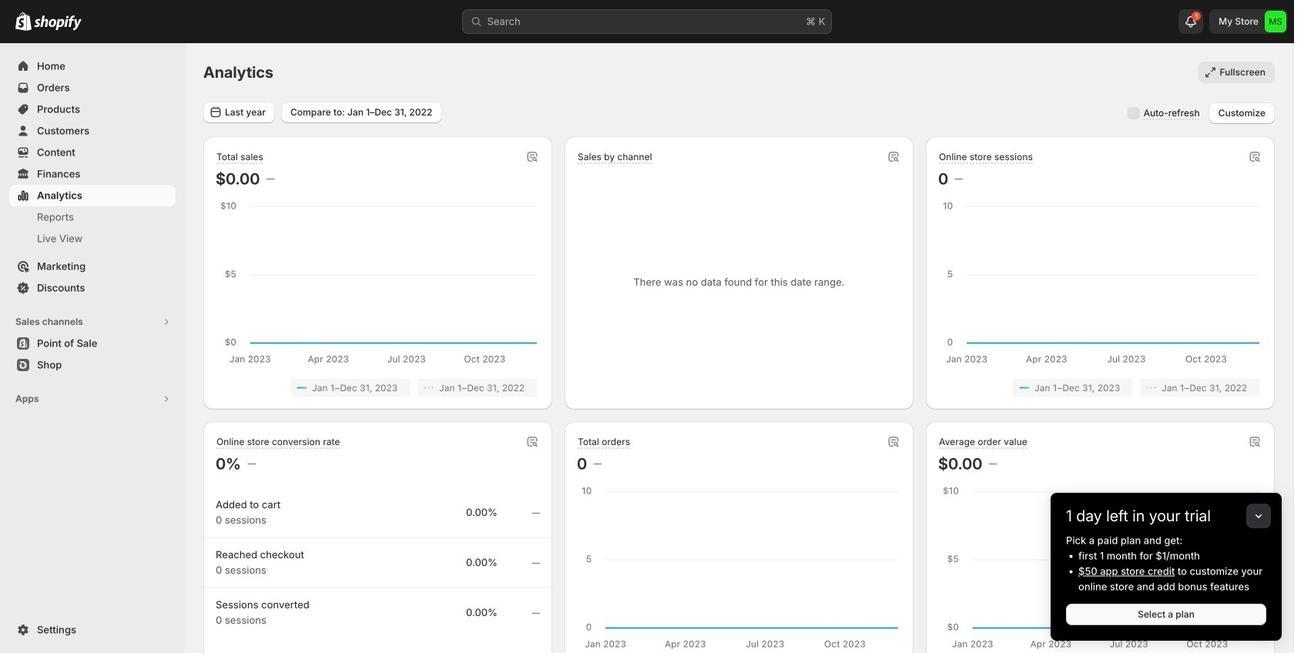Task type: vqa. For each thing, say whether or not it's contained in the screenshot.
Text Box
no



Task type: describe. For each thing, give the bounding box(es) containing it.
1 list from the left
[[219, 379, 537, 397]]

shopify image
[[34, 15, 82, 31]]



Task type: locate. For each thing, give the bounding box(es) containing it.
2 list from the left
[[942, 379, 1260, 397]]

shopify image
[[15, 12, 32, 31]]

list
[[219, 379, 537, 397], [942, 379, 1260, 397]]

0 horizontal spatial list
[[219, 379, 537, 397]]

my store image
[[1265, 11, 1287, 32]]

1 horizontal spatial list
[[942, 379, 1260, 397]]



